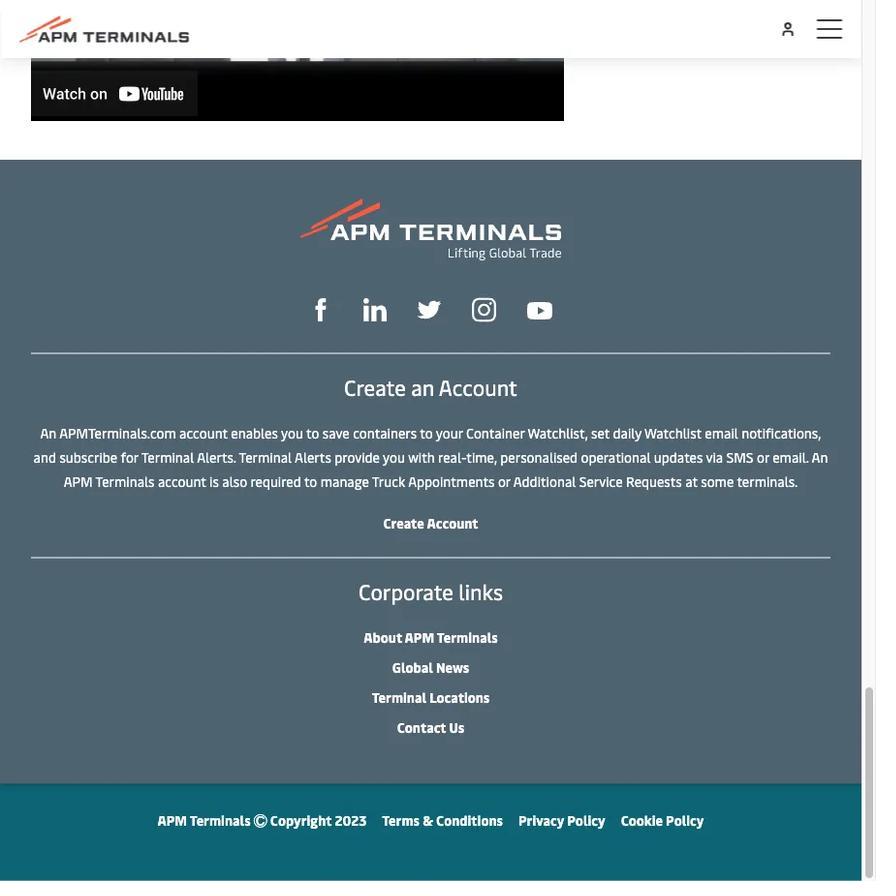 Task type: describe. For each thing, give the bounding box(es) containing it.
manage
[[320, 473, 369, 491]]

0 vertical spatial account
[[179, 424, 228, 443]]

global
[[392, 659, 433, 677]]

linkedin__x28_alt_x29__3_ link
[[363, 296, 387, 322]]

cookie
[[621, 812, 663, 830]]

real-
[[438, 449, 466, 467]]

terms
[[382, 812, 420, 830]]

provide
[[335, 449, 380, 467]]

with
[[408, 449, 435, 467]]

privacy policy
[[518, 812, 605, 830]]

sms
[[726, 449, 754, 467]]

save
[[323, 424, 350, 443]]

terms & conditions link
[[382, 812, 503, 830]]

is
[[209, 473, 219, 491]]

an apmterminals.com account enables you to save containers to your container watchlist, set daily watchlist email notifications, and subscribe for terminal alerts. terminal alerts provide you with real-time, personalised operational updates via sms or email. an apm terminals account is also required to manage truck appointments or additional service requests at some terminals.
[[34, 424, 828, 491]]

requests
[[626, 473, 682, 491]]

1 vertical spatial account
[[158, 473, 206, 491]]

policy for cookie policy
[[666, 812, 704, 830]]

global news
[[392, 659, 469, 677]]

to left save
[[306, 424, 319, 443]]

required
[[250, 473, 301, 491]]

create an account
[[344, 373, 517, 402]]

about
[[364, 629, 402, 647]]

conditions
[[436, 812, 503, 830]]

contact
[[397, 719, 446, 737]]

email
[[705, 424, 738, 443]]

to left your
[[420, 424, 433, 443]]

for
[[121, 449, 138, 467]]

create for create account
[[383, 514, 424, 533]]

email.
[[773, 449, 809, 467]]

personalised
[[500, 449, 578, 467]]

copyright
[[270, 812, 332, 830]]

at
[[685, 473, 698, 491]]

operational
[[581, 449, 651, 467]]

cookie policy
[[621, 812, 704, 830]]

&
[[423, 812, 433, 830]]

terminals inside an apmterminals.com account enables you to save containers to your container watchlist, set daily watchlist email notifications, and subscribe for terminal alerts. terminal alerts provide you with real-time, personalised operational updates via sms or email. an apm terminals account is also required to manage truck appointments or additional service requests at some terminals.
[[95, 473, 155, 491]]

links
[[459, 577, 503, 606]]

you tube link
[[527, 297, 552, 321]]

fill 44 link
[[418, 296, 441, 322]]

0 vertical spatial you
[[281, 424, 303, 443]]

2 horizontal spatial terminal
[[372, 689, 426, 707]]

containers
[[353, 424, 417, 443]]

notifications,
[[742, 424, 821, 443]]

apmt footer logo image
[[301, 199, 561, 261]]

contact us link
[[397, 719, 464, 737]]

privacy
[[518, 812, 564, 830]]

policy for privacy policy
[[567, 812, 605, 830]]

about apm terminals link
[[364, 629, 498, 647]]

us
[[449, 719, 464, 737]]

locations
[[429, 689, 490, 707]]

to down alerts
[[304, 473, 317, 491]]

0 horizontal spatial or
[[498, 473, 510, 491]]

0 horizontal spatial terminal
[[141, 449, 194, 467]]

subscribe
[[59, 449, 117, 467]]

news
[[436, 659, 469, 677]]

appointments
[[408, 473, 495, 491]]

0 horizontal spatial an
[[40, 424, 56, 443]]

1 vertical spatial account
[[427, 514, 478, 533]]

ⓒ
[[254, 812, 267, 830]]

2 horizontal spatial apm
[[405, 629, 434, 647]]

corporate
[[359, 577, 453, 606]]



Task type: locate. For each thing, give the bounding box(es) containing it.
1 horizontal spatial terminal
[[239, 449, 292, 467]]

via
[[706, 449, 723, 467]]

twitter image
[[418, 299, 441, 322]]

1 horizontal spatial apm
[[158, 812, 187, 830]]

apm terminals ⓒ copyright 2023
[[158, 812, 367, 830]]

shape link
[[309, 296, 332, 322]]

daily
[[613, 424, 641, 443]]

policy
[[567, 812, 605, 830], [666, 812, 704, 830]]

2023
[[335, 812, 367, 830]]

global news link
[[392, 659, 469, 677]]

create down truck at the bottom left of the page
[[383, 514, 424, 533]]

set
[[591, 424, 610, 443]]

terminal up required
[[239, 449, 292, 467]]

2 horizontal spatial terminals
[[437, 629, 498, 647]]

account up container
[[439, 373, 517, 402]]

or left additional
[[498, 473, 510, 491]]

2 policy from the left
[[666, 812, 704, 830]]

additional
[[513, 473, 576, 491]]

terminal locations link
[[372, 689, 490, 707]]

policy right privacy
[[567, 812, 605, 830]]

create up containers
[[344, 373, 406, 402]]

1 horizontal spatial an
[[812, 449, 828, 467]]

1 vertical spatial terminals
[[437, 629, 498, 647]]

terminals down for
[[95, 473, 155, 491]]

an right email.
[[812, 449, 828, 467]]

0 horizontal spatial you
[[281, 424, 303, 443]]

0 vertical spatial account
[[439, 373, 517, 402]]

account
[[439, 373, 517, 402], [427, 514, 478, 533]]

contact us
[[397, 719, 464, 737]]

terminals.
[[737, 473, 798, 491]]

truck
[[372, 473, 405, 491]]

alerts.
[[197, 449, 236, 467]]

create account link
[[383, 514, 478, 533]]

0 vertical spatial create
[[344, 373, 406, 402]]

2 vertical spatial apm
[[158, 812, 187, 830]]

policy right cookie
[[666, 812, 704, 830]]

terms & conditions
[[382, 812, 503, 830]]

0 horizontal spatial terminals
[[95, 473, 155, 491]]

1 policy from the left
[[567, 812, 605, 830]]

you up alerts
[[281, 424, 303, 443]]

0 vertical spatial an
[[40, 424, 56, 443]]

terminal right for
[[141, 449, 194, 467]]

cookie policy link
[[621, 812, 704, 830]]

terminals up news
[[437, 629, 498, 647]]

apm inside an apmterminals.com account enables you to save containers to your container watchlist, set daily watchlist email notifications, and subscribe for terminal alerts. terminal alerts provide you with real-time, personalised operational updates via sms or email. an apm terminals account is also required to manage truck appointments or additional service requests at some terminals.
[[64, 473, 93, 491]]

also
[[222, 473, 247, 491]]

you up truck at the bottom left of the page
[[383, 449, 405, 467]]

instagram image
[[472, 298, 496, 323]]

create account
[[383, 514, 478, 533]]

0 horizontal spatial apm
[[64, 473, 93, 491]]

apm
[[64, 473, 93, 491], [405, 629, 434, 647], [158, 812, 187, 830]]

1 vertical spatial an
[[812, 449, 828, 467]]

an
[[40, 424, 56, 443], [812, 449, 828, 467]]

watchlist
[[645, 424, 702, 443]]

an up and
[[40, 424, 56, 443]]

2 vertical spatial terminals
[[190, 812, 251, 830]]

apm left ⓒ
[[158, 812, 187, 830]]

alerts
[[295, 449, 331, 467]]

about apm terminals
[[364, 629, 498, 647]]

terminal down global
[[372, 689, 426, 707]]

and
[[34, 449, 56, 467]]

instagram link
[[472, 296, 496, 323]]

terminals left ⓒ
[[190, 812, 251, 830]]

1 vertical spatial create
[[383, 514, 424, 533]]

or right sms
[[757, 449, 769, 467]]

apmterminals.com
[[59, 424, 176, 443]]

1 horizontal spatial policy
[[666, 812, 704, 830]]

terminals
[[95, 473, 155, 491], [437, 629, 498, 647], [190, 812, 251, 830]]

youtube image
[[527, 303, 552, 320]]

terminal
[[141, 449, 194, 467], [239, 449, 292, 467], [372, 689, 426, 707]]

service
[[579, 473, 623, 491]]

linkedin image
[[363, 299, 387, 322]]

create
[[344, 373, 406, 402], [383, 514, 424, 533]]

create for create an account
[[344, 373, 406, 402]]

0 horizontal spatial policy
[[567, 812, 605, 830]]

account
[[179, 424, 228, 443], [158, 473, 206, 491]]

to
[[306, 424, 319, 443], [420, 424, 433, 443], [304, 473, 317, 491]]

container
[[466, 424, 525, 443]]

updates
[[654, 449, 703, 467]]

0 vertical spatial or
[[757, 449, 769, 467]]

1 horizontal spatial terminals
[[190, 812, 251, 830]]

some
[[701, 473, 734, 491]]

apm up global
[[405, 629, 434, 647]]

0 vertical spatial apm
[[64, 473, 93, 491]]

1 horizontal spatial or
[[757, 449, 769, 467]]

apm down subscribe
[[64, 473, 93, 491]]

you
[[281, 424, 303, 443], [383, 449, 405, 467]]

an
[[411, 373, 434, 402]]

or
[[757, 449, 769, 467], [498, 473, 510, 491]]

privacy policy link
[[518, 812, 605, 830]]

1 vertical spatial or
[[498, 473, 510, 491]]

0 vertical spatial terminals
[[95, 473, 155, 491]]

your
[[436, 424, 463, 443]]

corporate links
[[359, 577, 503, 606]]

watchlist,
[[528, 424, 588, 443]]

1 horizontal spatial you
[[383, 449, 405, 467]]

1 vertical spatial you
[[383, 449, 405, 467]]

account left is on the bottom left of page
[[158, 473, 206, 491]]

account up alerts.
[[179, 424, 228, 443]]

time,
[[466, 449, 497, 467]]

account down appointments
[[427, 514, 478, 533]]

enables
[[231, 424, 278, 443]]

terminal locations
[[372, 689, 490, 707]]

1 vertical spatial apm
[[405, 629, 434, 647]]

facebook image
[[309, 299, 332, 322]]



Task type: vqa. For each thing, say whether or not it's contained in the screenshot.
TERMS & CONDITIONS
yes



